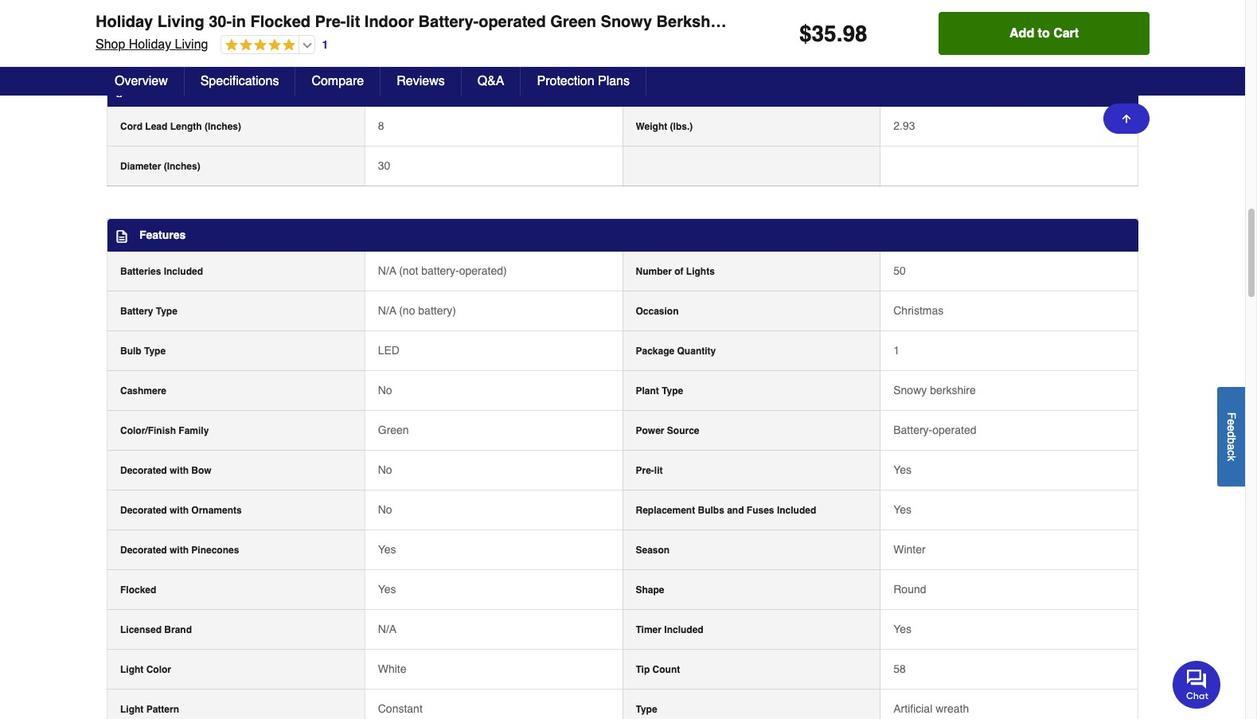Task type: locate. For each thing, give the bounding box(es) containing it.
0 horizontal spatial lit
[[346, 13, 360, 31]]

1 up compare
[[322, 38, 328, 51]]

2.93
[[894, 120, 915, 132]]

1 horizontal spatial green
[[550, 13, 597, 31]]

quantity
[[677, 346, 716, 357]]

decorated with bow
[[120, 465, 212, 477]]

1 n/a from the top
[[378, 265, 396, 277]]

artificial left wreath
[[894, 703, 933, 715]]

cord
[[120, 121, 143, 132]]

decorated down decorated with ornaments
[[120, 545, 167, 556]]

of
[[675, 266, 684, 277]]

q&a
[[478, 74, 505, 88]]

e up d on the bottom right of page
[[1226, 419, 1238, 426]]

artificial left $ in the top of the page
[[734, 13, 798, 31]]

indoor
[[365, 13, 414, 31]]

1 up snowy berkshire
[[894, 344, 900, 357]]

wreath
[[936, 703, 969, 715]]

round
[[894, 583, 927, 596]]

0 vertical spatial no
[[378, 384, 392, 397]]

no
[[378, 384, 392, 397], [378, 464, 392, 477], [378, 504, 392, 516]]

artificial
[[734, 13, 798, 31], [894, 703, 933, 715]]

included right the timer
[[664, 625, 704, 636]]

color
[[146, 664, 171, 676]]

0 vertical spatial light
[[120, 664, 144, 676]]

count
[[653, 664, 680, 676]]

0 vertical spatial decorated
[[120, 465, 167, 477]]

flocked up licensed
[[120, 585, 156, 596]]

1 decorated from the top
[[120, 465, 167, 477]]

specifications button down 5 stars image on the left of the page
[[185, 67, 296, 96]]

reviews
[[397, 74, 445, 88]]

0 vertical spatial with
[[170, 465, 189, 477]]

1 vertical spatial decorated
[[120, 505, 167, 516]]

protection plans button
[[521, 67, 647, 96]]

1 vertical spatial snowy
[[894, 384, 927, 397]]

snowy berkshire
[[894, 384, 976, 397]]

with left ornaments
[[170, 505, 189, 516]]

family
[[179, 426, 209, 437]]

specifications
[[108, 21, 238, 43], [200, 74, 279, 88]]

pattern
[[146, 704, 179, 715]]

(inches)
[[205, 121, 241, 132], [164, 161, 200, 172]]

0 horizontal spatial 1
[[322, 38, 328, 51]]

operated down berkshire
[[933, 424, 977, 437]]

snowy up the plans
[[601, 13, 652, 31]]

0 vertical spatial n/a
[[378, 265, 396, 277]]

0 vertical spatial pre-
[[315, 13, 346, 31]]

operated
[[479, 13, 546, 31], [933, 424, 977, 437]]

1 vertical spatial artificial
[[894, 703, 933, 715]]

specifications down 5 stars image on the left of the page
[[200, 74, 279, 88]]

lit up replacement
[[655, 465, 663, 477]]

shape
[[636, 585, 665, 596]]

2 horizontal spatial included
[[777, 505, 817, 516]]

0 horizontal spatial pre-
[[315, 13, 346, 31]]

0 vertical spatial included
[[164, 266, 203, 277]]

pre- down power on the bottom of page
[[636, 465, 655, 477]]

1 vertical spatial operated
[[933, 424, 977, 437]]

included right fuses
[[777, 505, 817, 516]]

0 horizontal spatial green
[[378, 424, 409, 437]]

1 vertical spatial with
[[170, 505, 189, 516]]

0 vertical spatial 1
[[322, 38, 328, 51]]

with for bow
[[170, 465, 189, 477]]

1 vertical spatial n/a
[[378, 305, 396, 317]]

2 n/a from the top
[[378, 305, 396, 317]]

2 vertical spatial decorated
[[120, 545, 167, 556]]

3 n/a from the top
[[378, 623, 397, 636]]

1 vertical spatial light
[[120, 704, 144, 715]]

lights
[[686, 266, 715, 277]]

with
[[170, 465, 189, 477], [170, 505, 189, 516], [170, 545, 189, 556]]

included for timer included
[[664, 625, 704, 636]]

0 horizontal spatial operated
[[479, 13, 546, 31]]

d
[[1226, 432, 1238, 438]]

2 vertical spatial n/a
[[378, 623, 397, 636]]

0 vertical spatial snowy
[[601, 13, 652, 31]]

1 vertical spatial green
[[378, 424, 409, 437]]

number of lights
[[636, 266, 715, 277]]

n/a left (no
[[378, 305, 396, 317]]

light for constant
[[120, 704, 144, 715]]

specifications up dimensions
[[108, 21, 238, 43]]

0 vertical spatial green
[[550, 13, 597, 31]]

type right plant
[[662, 386, 684, 397]]

light left 'pattern'
[[120, 704, 144, 715]]

batteries included
[[120, 266, 203, 277]]

led
[[378, 344, 400, 357]]

wreath
[[885, 13, 938, 31]]

with left pinecones
[[170, 545, 189, 556]]

0 horizontal spatial battery-
[[419, 13, 479, 31]]

battery-
[[421, 265, 459, 277]]

flocked up 5 stars image on the left of the page
[[250, 13, 311, 31]]

type down "tip"
[[636, 704, 658, 715]]

holiday
[[96, 13, 153, 31], [129, 37, 171, 52]]

0 vertical spatial (inches)
[[205, 121, 241, 132]]

0 vertical spatial flocked
[[250, 13, 311, 31]]

weight
[[636, 121, 668, 132]]

1 horizontal spatial operated
[[933, 424, 977, 437]]

(no
[[399, 305, 415, 317]]

no for bow
[[378, 464, 392, 477]]

0 horizontal spatial flocked
[[120, 585, 156, 596]]

overview
[[115, 74, 168, 88]]

0 vertical spatial living
[[158, 13, 204, 31]]

ornaments
[[191, 505, 242, 516]]

n/a for n/a (no battery)
[[378, 305, 396, 317]]

light
[[120, 664, 144, 676], [120, 704, 144, 715]]

included down features
[[164, 266, 203, 277]]

1 horizontal spatial 1
[[894, 344, 900, 357]]

1 light from the top
[[120, 664, 144, 676]]

98
[[843, 21, 868, 46]]

n/a
[[378, 265, 396, 277], [378, 305, 396, 317], [378, 623, 397, 636]]

holiday up shop
[[96, 13, 153, 31]]

diameter
[[120, 161, 161, 172]]

snowy left berkshire
[[894, 384, 927, 397]]

add to cart button
[[939, 12, 1150, 55]]

2 vertical spatial with
[[170, 545, 189, 556]]

2 e from the top
[[1226, 426, 1238, 432]]

58
[[894, 663, 906, 676]]

batteries
[[120, 266, 161, 277]]

n/a left "(not"
[[378, 265, 396, 277]]

c
[[1226, 450, 1238, 456]]

battery- right indoor
[[419, 13, 479, 31]]

living up the 'shop holiday living'
[[158, 13, 204, 31]]

2 no from the top
[[378, 464, 392, 477]]

3 with from the top
[[170, 545, 189, 556]]

specifications for bottommost specifications button
[[200, 74, 279, 88]]

1 vertical spatial lit
[[655, 465, 663, 477]]

2 decorated from the top
[[120, 505, 167, 516]]

with left bow
[[170, 465, 189, 477]]

living up dimensions
[[175, 37, 208, 52]]

1 vertical spatial 1
[[894, 344, 900, 357]]

decorated down decorated with bow
[[120, 505, 167, 516]]

light left color
[[120, 664, 144, 676]]

1 vertical spatial (inches)
[[164, 161, 200, 172]]

3 decorated from the top
[[120, 545, 167, 556]]

holiday up overview button
[[129, 37, 171, 52]]

lead
[[145, 121, 168, 132]]

bulb type
[[120, 346, 166, 357]]

35
[[812, 21, 837, 46]]

1 vertical spatial no
[[378, 464, 392, 477]]

(inches) down cord lead length (inches) at the left of page
[[164, 161, 200, 172]]

3 no from the top
[[378, 504, 392, 516]]

1 horizontal spatial christmas
[[894, 305, 944, 317]]

(not
[[399, 265, 418, 277]]

2 vertical spatial included
[[664, 625, 704, 636]]

type for bulb type
[[144, 346, 166, 357]]

pinecones
[[191, 545, 239, 556]]

1 with from the top
[[170, 465, 189, 477]]

0 vertical spatial battery-
[[419, 13, 479, 31]]

decorated for decorated with ornaments
[[120, 505, 167, 516]]

1 vertical spatial christmas
[[894, 305, 944, 317]]

pre- left indoor
[[315, 13, 346, 31]]

battery)
[[418, 305, 456, 317]]

pre-
[[315, 13, 346, 31], [636, 465, 655, 477]]

f e e d b a c k button
[[1218, 387, 1246, 487]]

0 vertical spatial artificial
[[734, 13, 798, 31]]

8
[[378, 120, 384, 132]]

1 vertical spatial specifications
[[200, 74, 279, 88]]

type right the 'bulb'
[[144, 346, 166, 357]]

(inches) right length
[[205, 121, 241, 132]]

christmas
[[802, 13, 880, 31], [894, 305, 944, 317]]

2 vertical spatial no
[[378, 504, 392, 516]]

dimensions
[[139, 84, 202, 97]]

1 vertical spatial battery-
[[894, 424, 933, 437]]

0 horizontal spatial artificial
[[734, 13, 798, 31]]

with for ornaments
[[170, 505, 189, 516]]

1 vertical spatial flocked
[[120, 585, 156, 596]]

0 vertical spatial specifications
[[108, 21, 238, 43]]

type right battery
[[156, 306, 177, 317]]

decorated for decorated with bow
[[120, 465, 167, 477]]

licensed brand
[[120, 625, 192, 636]]

0 horizontal spatial included
[[164, 266, 203, 277]]

no for ornaments
[[378, 504, 392, 516]]

replacement bulbs and fuses included
[[636, 505, 817, 516]]

e
[[1226, 419, 1238, 426], [1226, 426, 1238, 432]]

1 horizontal spatial snowy
[[894, 384, 927, 397]]

cart
[[1054, 26, 1079, 41]]

f
[[1226, 413, 1238, 419]]

2 with from the top
[[170, 505, 189, 516]]

0 horizontal spatial (inches)
[[164, 161, 200, 172]]

1 vertical spatial living
[[175, 37, 208, 52]]

operated up q&a "button" at the left of the page
[[479, 13, 546, 31]]

battery- down snowy berkshire
[[894, 424, 933, 437]]

0 vertical spatial christmas
[[802, 13, 880, 31]]

e up b
[[1226, 426, 1238, 432]]

battery type
[[120, 306, 177, 317]]

bulb
[[120, 346, 142, 357]]

2 light from the top
[[120, 704, 144, 715]]

specifications button up the plans
[[91, 7, 1155, 58]]

decorated
[[120, 465, 167, 477], [120, 505, 167, 516], [120, 545, 167, 556]]

occasion
[[636, 306, 679, 317]]

lit left indoor
[[346, 13, 360, 31]]

n/a up white
[[378, 623, 397, 636]]

1 horizontal spatial included
[[664, 625, 704, 636]]

licensed
[[120, 625, 162, 636]]

0 vertical spatial specifications button
[[91, 7, 1155, 58]]

decorated down "color/finish"
[[120, 465, 167, 477]]

1 horizontal spatial pre-
[[636, 465, 655, 477]]

flocked
[[250, 13, 311, 31], [120, 585, 156, 596]]



Task type: vqa. For each thing, say whether or not it's contained in the screenshot.
Patio for Fire Pits & Patio
no



Task type: describe. For each thing, give the bounding box(es) containing it.
decorated with pinecones
[[120, 545, 239, 556]]

plans
[[598, 74, 630, 88]]

type for battery type
[[156, 306, 177, 317]]

yes for timer included
[[894, 623, 912, 636]]

white
[[378, 663, 407, 676]]

dimensions image
[[115, 85, 128, 98]]

0 vertical spatial operated
[[479, 13, 546, 31]]

brand
[[164, 625, 192, 636]]

30
[[378, 160, 391, 172]]

color/finish family
[[120, 426, 209, 437]]

0 horizontal spatial christmas
[[802, 13, 880, 31]]

1 vertical spatial holiday
[[129, 37, 171, 52]]

battery-operated
[[894, 424, 977, 437]]

decorated for decorated with pinecones
[[120, 545, 167, 556]]

holiday living 30-in flocked pre-lit indoor battery-operated green snowy berkshire artificial christmas wreath
[[96, 13, 938, 31]]

included for batteries included
[[164, 266, 203, 277]]

1 horizontal spatial (inches)
[[205, 121, 241, 132]]

timer included
[[636, 625, 704, 636]]

.
[[837, 21, 843, 46]]

shop
[[96, 37, 125, 52]]

length
[[170, 121, 202, 132]]

n/a (not battery-operated)
[[378, 265, 507, 277]]

yes for replacement bulbs and fuses included
[[894, 504, 912, 516]]

add to cart
[[1010, 26, 1079, 41]]

$
[[800, 21, 812, 46]]

yes for pre-lit
[[894, 464, 912, 477]]

plant
[[636, 386, 659, 397]]

light pattern
[[120, 704, 179, 715]]

compare
[[312, 74, 364, 88]]

pre-lit
[[636, 465, 663, 477]]

(lbs.)
[[670, 121, 693, 132]]

replacement
[[636, 505, 695, 516]]

1 e from the top
[[1226, 419, 1238, 426]]

artificial wreath
[[894, 703, 969, 715]]

q&a button
[[462, 67, 521, 96]]

1 horizontal spatial battery-
[[894, 424, 933, 437]]

reviews button
[[381, 67, 462, 96]]

cord lead length (inches)
[[120, 121, 241, 132]]

b
[[1226, 438, 1238, 444]]

compare button
[[296, 67, 381, 96]]

notes image
[[115, 230, 128, 243]]

cashmere
[[120, 386, 166, 397]]

timer
[[636, 625, 662, 636]]

k
[[1226, 456, 1238, 462]]

1 horizontal spatial artificial
[[894, 703, 933, 715]]

with for pinecones
[[170, 545, 189, 556]]

weight (lbs.)
[[636, 121, 693, 132]]

constant
[[378, 703, 423, 715]]

1 vertical spatial pre-
[[636, 465, 655, 477]]

battery
[[120, 306, 153, 317]]

tip
[[636, 664, 650, 676]]

diameter (inches)
[[120, 161, 200, 172]]

bow
[[191, 465, 212, 477]]

features
[[139, 229, 186, 242]]

1 vertical spatial specifications button
[[185, 67, 296, 96]]

package quantity
[[636, 346, 716, 357]]

5 stars image
[[222, 38, 296, 53]]

power
[[636, 426, 665, 437]]

1 horizontal spatial lit
[[655, 465, 663, 477]]

n/a for n/a (not battery-operated)
[[378, 265, 396, 277]]

in
[[232, 13, 246, 31]]

season
[[636, 545, 670, 556]]

light for white
[[120, 664, 144, 676]]

$ 35 . 98
[[800, 21, 868, 46]]

f e e d b a c k
[[1226, 413, 1238, 462]]

protection plans
[[537, 74, 630, 88]]

to
[[1038, 26, 1050, 41]]

specifications for the topmost specifications button
[[108, 21, 238, 43]]

power source
[[636, 426, 700, 437]]

winter
[[894, 543, 926, 556]]

bulbs
[[698, 505, 725, 516]]

chat invite button image
[[1173, 660, 1222, 709]]

decorated with ornaments
[[120, 505, 242, 516]]

0 vertical spatial lit
[[346, 13, 360, 31]]

type for plant type
[[662, 386, 684, 397]]

arrow up image
[[1121, 112, 1133, 125]]

light color
[[120, 664, 171, 676]]

overview button
[[99, 67, 185, 96]]

0 horizontal spatial snowy
[[601, 13, 652, 31]]

0 vertical spatial holiday
[[96, 13, 153, 31]]

50
[[894, 265, 906, 277]]

and
[[727, 505, 744, 516]]

tip count
[[636, 664, 680, 676]]

color/finish
[[120, 426, 176, 437]]

operated)
[[459, 265, 507, 277]]

1 horizontal spatial flocked
[[250, 13, 311, 31]]

1 no from the top
[[378, 384, 392, 397]]

plant type
[[636, 386, 684, 397]]

number
[[636, 266, 672, 277]]

package
[[636, 346, 675, 357]]

source
[[667, 426, 700, 437]]

1 vertical spatial included
[[777, 505, 817, 516]]

add
[[1010, 26, 1035, 41]]

berkshire
[[930, 384, 976, 397]]

30-
[[209, 13, 232, 31]]

a
[[1226, 444, 1238, 450]]



